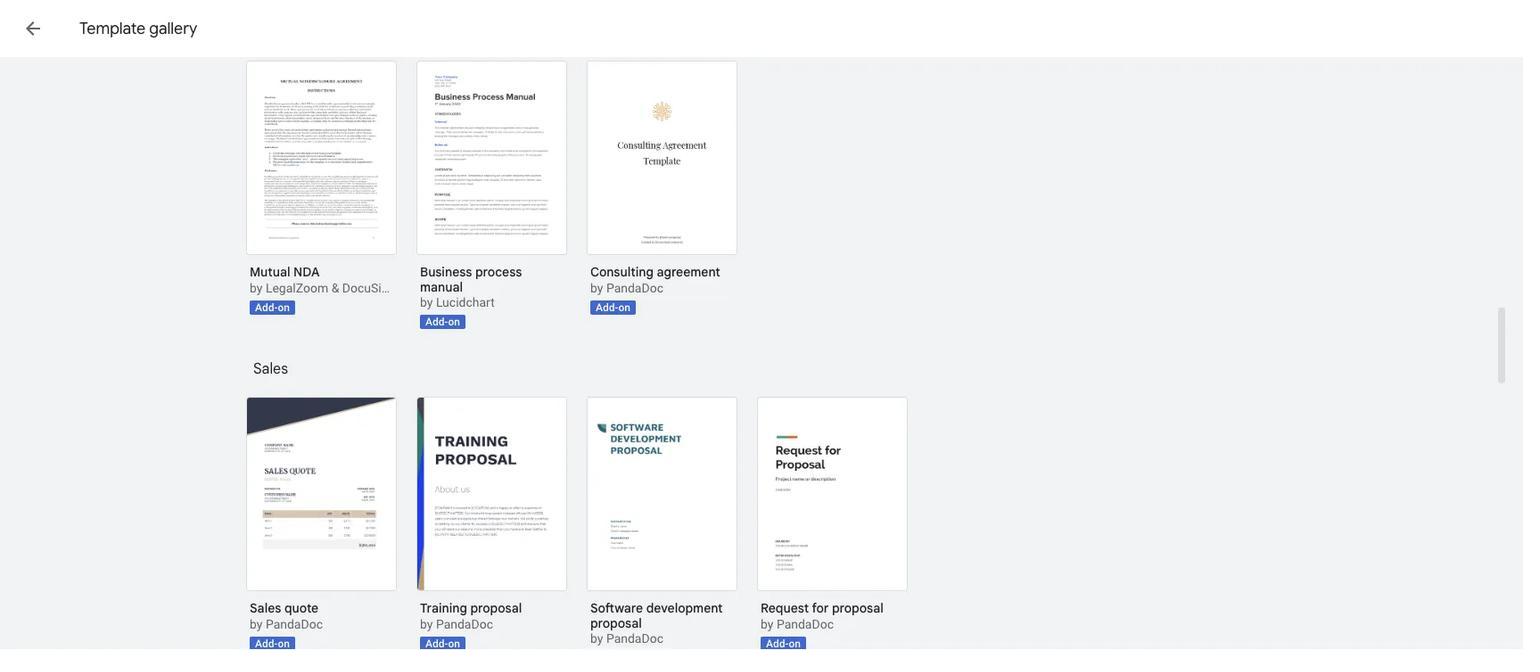 Task type: vqa. For each thing, say whether or not it's contained in the screenshot.
the pre
no



Task type: locate. For each thing, give the bounding box(es) containing it.
by
[[250, 281, 263, 296], [590, 281, 603, 296], [420, 295, 433, 310], [250, 617, 263, 632], [420, 617, 433, 632], [761, 617, 774, 632], [590, 632, 603, 646]]

docs link
[[57, 11, 143, 50]]

pandadoc for sales
[[266, 617, 323, 632]]

for
[[812, 600, 829, 616]]

training proposal option
[[417, 397, 567, 650]]

mutual nda by legalzoom & docusign add-on
[[250, 264, 395, 314]]

proposal left development on the left of the page
[[590, 616, 642, 632]]

proposal
[[470, 600, 522, 616], [832, 600, 884, 616], [590, 616, 642, 632]]

proposal inside the software development proposal by pandadoc
[[590, 616, 642, 632]]

by inside the software development proposal by pandadoc
[[590, 632, 603, 646]]

1 horizontal spatial add-
[[425, 316, 448, 328]]

sales for sales quote by pandadoc
[[250, 600, 281, 616]]

business process manual option
[[417, 61, 567, 329]]

0 vertical spatial sales
[[253, 359, 288, 377]]

pandadoc link inside consulting agreement option
[[606, 281, 664, 296]]

request for proposal option
[[757, 397, 908, 650]]

quote
[[284, 600, 319, 616]]

by inside training proposal by pandadoc
[[420, 617, 433, 632]]

pandadoc down quote
[[266, 617, 323, 632]]

on
[[278, 301, 290, 314], [619, 301, 631, 314], [448, 316, 460, 328]]

add-
[[255, 301, 278, 314], [596, 301, 619, 314], [425, 316, 448, 328]]

software
[[590, 600, 643, 616]]

proposal inside request for proposal by pandadoc
[[832, 600, 884, 616]]

on down legalzoom
[[278, 301, 290, 314]]

template
[[79, 18, 146, 38]]

sales down legalzoom
[[253, 359, 288, 377]]

sales
[[253, 359, 288, 377], [250, 600, 281, 616]]

pandadoc link down 'software'
[[606, 632, 664, 646]]

pandadoc link down quote
[[266, 617, 323, 632]]

pandadoc inside consulting agreement by pandadoc add-on
[[606, 281, 664, 296]]

1 vertical spatial sales
[[250, 600, 281, 616]]

pandadoc link for sales
[[266, 617, 323, 632]]

training
[[420, 600, 467, 616]]

pandadoc for consulting
[[606, 281, 664, 296]]

pandadoc down the 'training'
[[436, 617, 493, 632]]

software development proposal by pandadoc
[[590, 600, 723, 646]]

consulting
[[590, 264, 654, 280]]

2 horizontal spatial on
[[619, 301, 631, 314]]

add- inside consulting agreement by pandadoc add-on
[[596, 301, 619, 314]]

0 horizontal spatial on
[[278, 301, 290, 314]]

mutual nda option
[[246, 61, 397, 315]]

add- inside mutual nda by legalzoom & docusign add-on
[[255, 301, 278, 314]]

nda
[[294, 264, 320, 280]]

pandadoc down consulting
[[606, 281, 664, 296]]

1 horizontal spatial on
[[448, 316, 460, 328]]

pandadoc link inside request for proposal option
[[777, 617, 834, 632]]

pandadoc inside sales quote by pandadoc
[[266, 617, 323, 632]]

pandadoc link down for
[[777, 617, 834, 632]]

pandadoc link for request
[[777, 617, 834, 632]]

add- down consulting
[[596, 301, 619, 314]]

pandadoc link down consulting
[[606, 281, 664, 296]]

0 horizontal spatial proposal
[[470, 600, 522, 616]]

training proposal by pandadoc
[[420, 600, 522, 632]]

pandadoc down for
[[777, 617, 834, 632]]

request
[[761, 600, 809, 616]]

on inside mutual nda by legalzoom & docusign add-on
[[278, 301, 290, 314]]

pandadoc
[[606, 281, 664, 296], [266, 617, 323, 632], [436, 617, 493, 632], [777, 617, 834, 632], [606, 632, 664, 646]]

request for proposal by pandadoc
[[761, 600, 884, 632]]

add- down lucidchart
[[425, 316, 448, 328]]

2 horizontal spatial proposal
[[832, 600, 884, 616]]

lucidchart
[[436, 295, 495, 310]]

pandadoc down 'software'
[[606, 632, 664, 646]]

sales quote option
[[246, 397, 397, 650]]

sales left quote
[[250, 600, 281, 616]]

add- down mutual
[[255, 301, 278, 314]]

pandadoc link
[[606, 281, 664, 296], [266, 617, 323, 632], [436, 617, 493, 632], [777, 617, 834, 632], [606, 632, 664, 646]]

consulting agreement by pandadoc add-on
[[590, 264, 720, 314]]

on down lucidchart
[[448, 316, 460, 328]]

proposal right the 'training'
[[470, 600, 522, 616]]

process
[[475, 264, 522, 280]]

list box
[[246, 0, 1272, 351]]

2 horizontal spatial add-
[[596, 301, 619, 314]]

template gallery
[[79, 18, 197, 38]]

pandadoc link inside sales quote option
[[266, 617, 323, 632]]

pandadoc link down the 'training'
[[436, 617, 493, 632]]

proposal right for
[[832, 600, 884, 616]]

sales inside sales quote by pandadoc
[[250, 600, 281, 616]]

on down consulting
[[619, 301, 631, 314]]

proposal for request
[[832, 600, 884, 616]]

by inside mutual nda by legalzoom & docusign add-on
[[250, 281, 263, 296]]

gallery
[[149, 18, 197, 38]]

sales quote by pandadoc
[[250, 600, 323, 632]]

1 horizontal spatial proposal
[[590, 616, 642, 632]]

consulting agreement option
[[587, 61, 738, 315]]

0 horizontal spatial add-
[[255, 301, 278, 314]]

pandadoc inside training proposal by pandadoc
[[436, 617, 493, 632]]

by inside request for proposal by pandadoc
[[761, 617, 774, 632]]

pandadoc link inside training proposal option
[[436, 617, 493, 632]]



Task type: describe. For each thing, give the bounding box(es) containing it.
sales for sales
[[253, 359, 288, 377]]

business
[[420, 264, 472, 280]]

by inside consulting agreement by pandadoc add-on
[[590, 281, 603, 296]]

choose template dialog dialog
[[0, 0, 1524, 650]]

pandadoc link for training
[[436, 617, 493, 632]]

&
[[331, 281, 339, 296]]

pandadoc link for consulting
[[606, 281, 664, 296]]

by inside sales quote by pandadoc
[[250, 617, 263, 632]]

software development proposal option
[[587, 397, 738, 650]]

docs
[[100, 17, 143, 41]]

by inside business process manual by lucidchart add-on
[[420, 295, 433, 310]]

proposal for software
[[590, 616, 642, 632]]

pandadoc link inside software development proposal "option"
[[606, 632, 664, 646]]

pandadoc inside request for proposal by pandadoc
[[777, 617, 834, 632]]

agreement
[[657, 264, 720, 280]]

mutual
[[250, 264, 290, 280]]

docusign
[[342, 281, 395, 296]]

business process manual by lucidchart add-on
[[420, 264, 522, 328]]

development
[[646, 600, 723, 616]]

list box containing mutual nda
[[246, 0, 1272, 351]]

lucidchart link
[[436, 295, 495, 310]]

pandadoc inside the software development proposal by pandadoc
[[606, 632, 664, 646]]

legalzoom
[[266, 281, 328, 296]]

on inside consulting agreement by pandadoc add-on
[[619, 301, 631, 314]]

pandadoc for training
[[436, 617, 493, 632]]

add- inside business process manual by lucidchart add-on
[[425, 316, 448, 328]]

on inside business process manual by lucidchart add-on
[[448, 316, 460, 328]]

sales list box
[[246, 397, 1272, 650]]

legalzoom link
[[266, 281, 328, 296]]

docusign link
[[342, 281, 395, 296]]

proposal inside training proposal by pandadoc
[[470, 600, 522, 616]]

manual
[[420, 280, 463, 295]]



